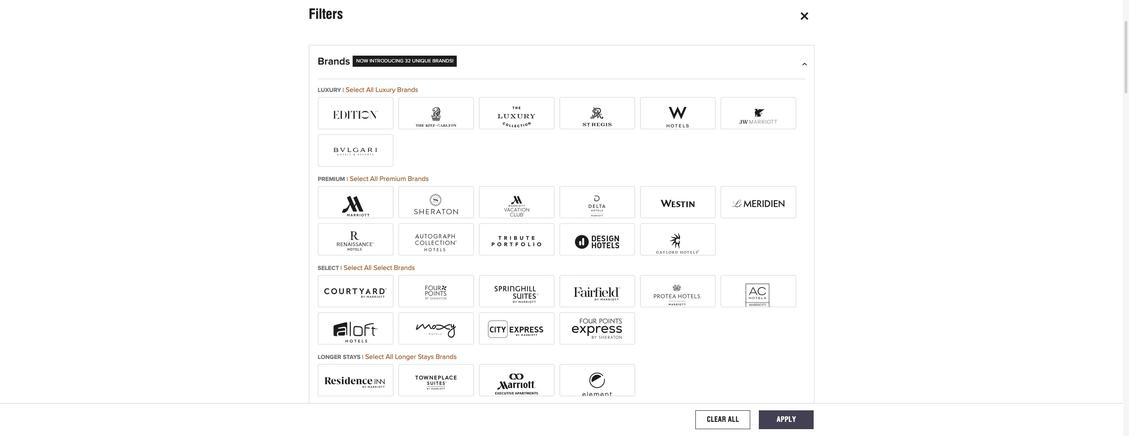 Task type: describe. For each thing, give the bounding box(es) containing it.
hotels for gaylord
[[676, 236, 696, 243]]

four for four points express by sheraton (1)
[[563, 326, 577, 332]]

premium | select all premium brands
[[318, 176, 429, 182]]

usa up tahoe,
[[614, 360, 628, 367]]

(1)
[[609, 358, 614, 365]]

hotels for renaissance
[[358, 236, 378, 243]]

four for four points by sheraton (316)
[[400, 288, 414, 295]]

(73)
[[687, 110, 698, 117]]

select | select all select brands
[[318, 265, 415, 272]]

sioux falls, usa
[[575, 221, 624, 228]]

element hotels (107) link
[[559, 365, 635, 397]]

(120)
[[770, 199, 784, 206]]

four points express by sheraton (1)
[[563, 326, 631, 365]]

now
[[356, 59, 368, 64]]

towneplace suites (521)
[[400, 377, 472, 384]]

suites for (559)
[[514, 288, 532, 295]]

executive
[[515, 377, 543, 384]]

sion, switzerland
[[575, 190, 627, 197]]

hotels for marriott
[[355, 199, 375, 206]]

courtyard
[[331, 288, 361, 295]]

inn for fairfield
[[592, 288, 601, 295]]

aloft hotels (241) link
[[318, 313, 393, 345]]

select right stays at bottom left
[[365, 354, 384, 361]]

marriott right jw
[[744, 110, 768, 117]]

south for south padre island, usa
[[575, 391, 593, 398]]

usa up poland
[[603, 298, 617, 305]]

(123)
[[614, 236, 627, 243]]

sofia, bulgaria link
[[575, 283, 619, 290]]

skiathos,
[[575, 252, 603, 259]]

sion, switzerland link
[[575, 190, 627, 197]]

select up '(1327)'
[[373, 265, 392, 272]]

four points by sheraton (316)
[[400, 288, 472, 327]]

moxy
[[408, 326, 427, 332]]

sitges,
[[575, 237, 595, 244]]

apply
[[777, 416, 796, 424]]

jw
[[733, 110, 743, 117]]

renaissance hotels (177) link
[[318, 224, 393, 256]]

hotels for westin
[[664, 199, 683, 206]]

resorts for delta hotels and resorts (138)
[[612, 199, 634, 206]]

brands for select all luxury brands
[[397, 86, 418, 93]]

sioux for sioux falls, usa
[[575, 221, 592, 228]]

autograph
[[404, 236, 436, 243]]

regis
[[587, 110, 603, 117]]

tunisia
[[600, 345, 622, 352]]

fairfield inn & suites (1321) link
[[559, 275, 635, 340]]

sheraton inside four points by sheraton (316)
[[445, 288, 472, 295]]

0 vertical spatial luxury
[[375, 86, 395, 93]]

sitges, spain link
[[575, 237, 614, 244]]

autograph collection (312) link
[[398, 224, 474, 288]]

resorts for westin hotels & resorts (246)
[[691, 199, 714, 206]]

falls,
[[593, 221, 609, 228]]

sion,
[[575, 190, 590, 197]]

arrow up image
[[801, 60, 805, 67]]

(590)
[[360, 231, 375, 238]]

the luxury collection (114) link
[[479, 97, 554, 162]]

the for the luxury collection (114)
[[484, 110, 496, 117]]

(241) for aloft hotels (241)
[[367, 326, 381, 332]]

(312)
[[429, 269, 443, 275]]

all for select
[[364, 265, 372, 272]]

by for express
[[520, 326, 527, 332]]

brands heading
[[318, 56, 805, 79]]

usa right island,
[[636, 391, 649, 398]]

(246)
[[670, 231, 685, 238]]

springhill suites (559) link
[[479, 275, 554, 308]]

(1321)
[[589, 320, 605, 327]]

unique
[[412, 59, 431, 64]]

sioux falls, usa link
[[575, 221, 624, 228]]

ac hotels (241)
[[736, 288, 781, 295]]

club
[[536, 199, 550, 206]]

(19)
[[375, 110, 385, 117]]

filters
[[309, 6, 343, 22]]

longer
[[395, 354, 416, 361]]

city express by marriott (153) link
[[479, 313, 554, 377]]

hotels for edition
[[354, 110, 373, 117]]

| for select all premium brands
[[347, 176, 348, 182]]

marriott executive apartments (40)
[[490, 377, 543, 416]]

marriott hotels & resorts (590) link
[[318, 186, 393, 251]]

hotels for protea
[[672, 288, 692, 295]]

luxury | select all luxury brands
[[318, 86, 418, 93]]

bulgari
[[340, 147, 361, 154]]

marriott for marriott executive apartments (40)
[[490, 377, 513, 384]]

spain
[[597, 237, 614, 244]]

tribute portfolio (121)
[[486, 236, 547, 243]]

hotels for ac
[[746, 288, 766, 295]]

(107)
[[614, 377, 628, 384]]

delta
[[560, 199, 576, 206]]

& for fairfield inn & suites (1321)
[[603, 288, 608, 295]]

all for premium
[[370, 176, 378, 182]]

| for select all select brands
[[341, 266, 342, 272]]

protea
[[651, 288, 670, 295]]

jw marriott (125)
[[733, 110, 783, 117]]

2 (125) from the left
[[769, 110, 783, 117]]

st. regis (60)
[[578, 110, 617, 117]]

south for south bend, usa
[[575, 360, 593, 367]]

resorts for marriott hotels & resorts (590)
[[336, 231, 358, 238]]

the ritz-carlton (125) link
[[398, 97, 474, 130]]

gaylord hotels (7)
[[651, 236, 704, 243]]

westin hotels & resorts (246)
[[642, 199, 714, 238]]

le
[[733, 199, 740, 206]]

hotels for delta
[[578, 199, 597, 206]]

marriott vacation club (70)
[[483, 199, 550, 238]]

apartments
[[493, 410, 527, 416]]

south bend, usa
[[575, 360, 628, 367]]

(60)
[[605, 110, 617, 117]]

four points by sheraton (316) link
[[398, 275, 474, 340]]

switzerland
[[592, 190, 627, 197]]

sopot, poland
[[575, 314, 617, 321]]

w
[[658, 110, 664, 117]]

select for select all select brands
[[344, 265, 362, 272]]

hotels for w
[[666, 110, 685, 117]]

usa right city,
[[608, 206, 622, 213]]

moxy hotels (146) link
[[398, 313, 474, 345]]

brands for select all select brands
[[394, 265, 415, 272]]



Task type: locate. For each thing, give the bounding box(es) containing it.
sheraton inside the four points express by sheraton (1)
[[580, 358, 607, 365]]

longer
[[318, 355, 341, 361]]

all for luxury
[[366, 86, 374, 93]]

points inside four points by sheraton (316)
[[416, 288, 434, 295]]

1 vertical spatial sioux
[[575, 221, 592, 228]]

(9)
[[363, 147, 371, 154]]

0 vertical spatial points
[[416, 288, 434, 295]]

0 horizontal spatial (125)
[[454, 110, 468, 117]]

(241) for ac hotels (241)
[[767, 288, 781, 295]]

brands now introducing 32 unique brands!
[[318, 57, 454, 67]]

select for select all premium brands
[[350, 176, 368, 182]]

0 horizontal spatial (241)
[[367, 326, 381, 332]]

element hotels (107)
[[567, 377, 628, 384]]

hotels for element
[[593, 377, 612, 384]]

méridien
[[742, 199, 768, 206]]

1 the from the left
[[404, 110, 416, 117]]

points inside the four points express by sheraton (1)
[[578, 326, 597, 332]]

marriott inside city express by marriott (153)
[[529, 326, 552, 332]]

1 horizontal spatial resorts
[[612, 199, 634, 206]]

express
[[494, 326, 518, 332], [599, 326, 622, 332]]

points down sopot,
[[578, 326, 597, 332]]

fairfield inn & suites (1321)
[[566, 288, 628, 327]]

four right '(1327)'
[[400, 288, 414, 295]]

2 vertical spatial south
[[575, 391, 593, 398]]

springhill suites (559)
[[483, 288, 550, 295]]

express right city
[[494, 326, 518, 332]]

the for the ritz-carlton (125)
[[404, 110, 416, 117]]

(146)
[[450, 326, 464, 332]]

the inside the luxury collection (114)
[[484, 110, 496, 117]]

(1327)
[[363, 288, 380, 295]]

0 horizontal spatial express
[[494, 326, 518, 332]]

0 vertical spatial (241)
[[767, 288, 781, 295]]

sheraton (442) link
[[398, 186, 474, 219]]

brands left (312) at left
[[394, 265, 415, 272]]

suites left the (521)
[[438, 377, 456, 384]]

0 horizontal spatial &
[[376, 199, 381, 206]]

1 horizontal spatial points
[[578, 326, 597, 332]]

city,
[[593, 206, 607, 213]]

poland
[[596, 314, 617, 321]]

all left longer at the left bottom of page
[[386, 354, 393, 361]]

collection inside the luxury collection (114)
[[519, 110, 549, 117]]

&
[[376, 199, 381, 206], [685, 199, 689, 206], [603, 288, 608, 295]]

carlton
[[431, 110, 452, 117]]

south down the element
[[575, 391, 593, 398]]

island,
[[614, 391, 634, 398]]

aloft
[[330, 326, 344, 332]]

select up edition hotels (19) link on the left of the page
[[346, 86, 364, 93]]

marriott for marriott hotels & resorts (590)
[[330, 199, 353, 206]]

1 horizontal spatial collection
[[519, 110, 549, 117]]

0 horizontal spatial the
[[404, 110, 416, 117]]

westin hotels & resorts (246) link
[[640, 186, 715, 251]]

(138)
[[590, 231, 604, 238]]

1 vertical spatial collection
[[438, 236, 468, 243]]

& up sonoma, usa link at bottom right
[[603, 288, 608, 295]]

luxury up (19)
[[375, 86, 395, 93]]

design hotels™ (123)
[[567, 236, 627, 243]]

collection inside autograph collection (312)
[[438, 236, 468, 243]]

hotels inside westin hotels & resorts (246)
[[664, 199, 683, 206]]

bend,
[[594, 360, 612, 367]]

2 horizontal spatial resorts
[[691, 199, 714, 206]]

brands left now
[[318, 57, 350, 67]]

usa right "(107)" at the bottom right
[[633, 376, 646, 382]]

express down poland
[[599, 326, 622, 332]]

| right "luxury" on the top
[[343, 87, 344, 93]]

by down (312) at left
[[436, 288, 443, 295]]

sioux city, usa
[[575, 206, 622, 213]]

suites inside fairfield inn & suites (1321)
[[609, 288, 628, 295]]

0 horizontal spatial sheraton
[[414, 199, 441, 206]]

1 horizontal spatial sheraton
[[445, 288, 472, 295]]

1 horizontal spatial &
[[603, 288, 608, 295]]

collection up "(114)"
[[519, 110, 549, 117]]

2 vertical spatial sheraton
[[580, 358, 607, 365]]

clear all
[[707, 416, 739, 424]]

0 vertical spatial sioux
[[575, 206, 592, 213]]

by for points
[[436, 288, 443, 295]]

suites up sonoma, usa link at bottom right
[[609, 288, 628, 295]]

edition hotels (19)
[[326, 110, 385, 117]]

1 horizontal spatial by
[[520, 326, 527, 332]]

points for express
[[578, 326, 597, 332]]

italy
[[605, 329, 617, 336]]

2 the from the left
[[484, 110, 496, 117]]

1 vertical spatial inn
[[360, 377, 369, 384]]

(241) up longer stays | select all longer stays brands on the bottom left
[[367, 326, 381, 332]]

0 horizontal spatial resorts
[[336, 231, 358, 238]]

& inside fairfield inn & suites (1321)
[[603, 288, 608, 295]]

brands
[[318, 57, 350, 67], [397, 86, 418, 93], [408, 176, 429, 182], [394, 265, 415, 272], [436, 354, 457, 361]]

0 vertical spatial collection
[[519, 110, 549, 117]]

springhill
[[483, 288, 512, 295]]

2 express from the left
[[599, 326, 622, 332]]

0 vertical spatial south
[[575, 360, 593, 367]]

resorts inside marriott hotels & resorts (590)
[[336, 231, 358, 238]]

select right premium
[[350, 176, 368, 182]]

hotels inside "link"
[[346, 326, 365, 332]]

ac hotels (241) link
[[721, 275, 796, 308]]

select for select all luxury brands
[[346, 86, 364, 93]]

ritz-
[[417, 110, 431, 117]]

residence inn (919)
[[326, 377, 384, 384]]

| inside luxury | select all luxury brands
[[343, 87, 344, 93]]

(64)
[[693, 288, 705, 295]]

sheraton left (442)
[[414, 199, 441, 206]]

usa
[[608, 206, 622, 213], [611, 221, 624, 228], [603, 298, 617, 305], [614, 360, 628, 367], [633, 376, 646, 382], [636, 391, 649, 398]]

0 horizontal spatial suites
[[438, 377, 456, 384]]

| inside select | select all select brands
[[341, 266, 342, 272]]

hotels inside marriott hotels & resorts (590)
[[355, 199, 375, 206]]

sioux for sioux city, usa
[[575, 206, 592, 213]]

1 horizontal spatial inn
[[592, 288, 601, 295]]

| for select all luxury brands
[[343, 87, 344, 93]]

& for westin hotels & resorts (246)
[[685, 199, 689, 206]]

& for marriott hotels & resorts (590)
[[376, 199, 381, 206]]

1 horizontal spatial suites
[[514, 288, 532, 295]]

2 horizontal spatial sheraton
[[580, 358, 607, 365]]

1 sioux from the top
[[575, 206, 592, 213]]

(125) right jw
[[769, 110, 783, 117]]

all inside button
[[728, 416, 739, 424]]

hotels
[[354, 110, 373, 117], [666, 110, 685, 117], [355, 199, 375, 206], [578, 199, 597, 206], [664, 199, 683, 206], [358, 236, 378, 243], [676, 236, 696, 243], [672, 288, 692, 295], [746, 288, 766, 295], [346, 326, 365, 332], [429, 326, 449, 332], [593, 377, 612, 384]]

sousse,
[[575, 345, 598, 352]]

city express by marriott (153)
[[481, 326, 552, 365]]

| inside longer stays | select all longer stays brands
[[362, 355, 363, 361]]

inn inside fairfield inn & suites (1321)
[[592, 288, 601, 295]]

2 horizontal spatial suites
[[609, 288, 628, 295]]

resorts inside westin hotels & resorts (246)
[[691, 199, 714, 206]]

marriott down premium
[[330, 199, 353, 206]]

inn up sonoma, usa link at bottom right
[[592, 288, 601, 295]]

by inside city express by marriott (153)
[[520, 326, 527, 332]]

suites left (559)
[[514, 288, 532, 295]]

(121)
[[535, 236, 547, 243]]

four inside four points by sheraton (316)
[[400, 288, 414, 295]]

sofia,
[[575, 283, 592, 290]]

& up (246)
[[685, 199, 689, 206]]

(114)
[[511, 142, 522, 149]]

points down (312) at left
[[416, 288, 434, 295]]

points
[[416, 288, 434, 295], [578, 326, 597, 332]]

(241) inside "link"
[[367, 326, 381, 332]]

brands down 32
[[397, 86, 418, 93]]

1 vertical spatial four
[[563, 326, 577, 332]]

inn inside "link"
[[360, 377, 369, 384]]

marriott for marriott vacation club (70)
[[483, 199, 506, 206]]

delta hotels and resorts (138)
[[560, 199, 634, 238]]

(442)
[[443, 199, 458, 206]]

collection right autograph
[[438, 236, 468, 243]]

1 horizontal spatial luxury
[[497, 110, 517, 117]]

by inside four points by sheraton (316)
[[436, 288, 443, 295]]

1 vertical spatial luxury
[[497, 110, 517, 117]]

all
[[366, 86, 374, 93], [370, 176, 378, 182], [364, 265, 372, 272], [386, 354, 393, 361], [728, 416, 739, 424]]

by inside the four points express by sheraton (1)
[[624, 326, 631, 332]]

tahoe,
[[611, 376, 631, 382]]

marriott down (559)
[[529, 326, 552, 332]]

jw marriott (125) link
[[721, 97, 796, 130]]

1 horizontal spatial express
[[599, 326, 622, 332]]

hotels inside delta hotels and resorts (138)
[[578, 199, 597, 206]]

1 horizontal spatial the
[[484, 110, 496, 117]]

all left premium
[[370, 176, 378, 182]]

(153)
[[510, 358, 523, 365]]

sheraton down sousse, tunisia
[[580, 358, 607, 365]]

1 horizontal spatial (241)
[[767, 288, 781, 295]]

| right select
[[341, 266, 342, 272]]

(70)
[[511, 231, 522, 238]]

1 vertical spatial points
[[578, 326, 597, 332]]

| right premium
[[347, 176, 348, 182]]

w hotels (73)
[[658, 110, 698, 117]]

collection
[[519, 110, 549, 117], [438, 236, 468, 243]]

2 south from the top
[[575, 376, 593, 382]]

| right stays at bottom left
[[362, 355, 363, 361]]

brands inside heading
[[318, 57, 350, 67]]

four
[[400, 288, 414, 295], [563, 326, 577, 332]]

1 horizontal spatial (125)
[[769, 110, 783, 117]]

edition
[[326, 110, 352, 117]]

marriott executive apartments (40) link
[[479, 365, 554, 429]]

marriott inside marriott executive apartments (40)
[[490, 377, 513, 384]]

by up '(153)'
[[520, 326, 527, 332]]

(7)
[[697, 236, 704, 243]]

hotels for moxy
[[429, 326, 449, 332]]

select all select brands link
[[344, 265, 415, 272]]

stays
[[343, 355, 361, 361]]

luxury inside the luxury collection (114)
[[497, 110, 517, 117]]

all up '(1327)'
[[364, 265, 372, 272]]

inn for residence
[[360, 377, 369, 384]]

points for by
[[416, 288, 434, 295]]

st. regis (60) link
[[559, 97, 635, 130]]

resorts inside delta hotels and resorts (138)
[[612, 199, 634, 206]]

(919)
[[371, 377, 384, 384]]

renaissance hotels (177)
[[319, 236, 392, 243]]

design
[[567, 236, 588, 243]]

south for south lake tahoe, usa
[[575, 376, 593, 382]]

brands for select all premium brands
[[408, 176, 429, 182]]

0 vertical spatial four
[[400, 288, 414, 295]]

sheraton up (146)
[[445, 288, 472, 295]]

(521)
[[458, 377, 472, 384]]

express inside city express by marriott (153)
[[494, 326, 518, 332]]

1 horizontal spatial four
[[563, 326, 577, 332]]

0 horizontal spatial inn
[[360, 377, 369, 384]]

brands right stays
[[436, 354, 457, 361]]

0 horizontal spatial collection
[[438, 236, 468, 243]]

1 (125) from the left
[[454, 110, 468, 117]]

premium
[[318, 176, 345, 182]]

suites for (521)
[[438, 377, 456, 384]]

(559)
[[534, 288, 550, 295]]

0 horizontal spatial luxury
[[375, 86, 395, 93]]

2 horizontal spatial &
[[685, 199, 689, 206]]

(316)
[[429, 320, 443, 327]]

1 vertical spatial (241)
[[367, 326, 381, 332]]

3 south from the top
[[575, 391, 593, 398]]

& inside marriott hotels & resorts (590)
[[376, 199, 381, 206]]

tribute portfolio (121) link
[[479, 224, 554, 256]]

south down sousse,
[[575, 360, 593, 367]]

south left lake
[[575, 376, 593, 382]]

(125) right carlton
[[454, 110, 468, 117]]

introducing
[[370, 59, 404, 64]]

padre
[[594, 391, 612, 398]]

2 sioux from the top
[[575, 221, 592, 228]]

ac
[[736, 288, 744, 295]]

(241) right ac
[[767, 288, 781, 295]]

sioux down the 'sion,'
[[575, 206, 592, 213]]

marriott inside marriott vacation club (70)
[[483, 199, 506, 206]]

all right clear
[[728, 416, 739, 424]]

sheraton inside 'sheraton (442)' link
[[414, 199, 441, 206]]

0 horizontal spatial points
[[416, 288, 434, 295]]

select all premium brands link
[[350, 176, 429, 182]]

marriott down '(153)'
[[490, 377, 513, 384]]

usa up (123)
[[611, 221, 624, 228]]

luxury up "(114)"
[[497, 110, 517, 117]]

0 horizontal spatial by
[[436, 288, 443, 295]]

| inside premium | select all premium brands
[[347, 176, 348, 182]]

select up courtyard (1327) link
[[344, 265, 362, 272]]

south
[[575, 360, 593, 367], [575, 376, 593, 382], [575, 391, 593, 398]]

residence
[[326, 377, 358, 384]]

clear
[[707, 416, 726, 424]]

1 express from the left
[[494, 326, 518, 332]]

0 vertical spatial inn
[[592, 288, 601, 295]]

hotels™
[[590, 236, 612, 243]]

1 vertical spatial south
[[575, 376, 593, 382]]

by right italy
[[624, 326, 631, 332]]

marriott inside marriott hotels & resorts (590)
[[330, 199, 353, 206]]

all up edition hotels (19)
[[366, 86, 374, 93]]

hotels for aloft
[[346, 326, 365, 332]]

westin
[[642, 199, 662, 206]]

brands!
[[432, 59, 454, 64]]

brands right premium
[[408, 176, 429, 182]]

marriott left vacation
[[483, 199, 506, 206]]

sitges, spain
[[575, 237, 614, 244]]

& down premium | select all premium brands
[[376, 199, 381, 206]]

& inside westin hotels & resorts (246)
[[685, 199, 689, 206]]

2 horizontal spatial by
[[624, 326, 631, 332]]

four inside the four points express by sheraton (1)
[[563, 326, 577, 332]]

sioux up sitges,
[[575, 221, 592, 228]]

south padre island, usa link
[[575, 391, 649, 398]]

portfolio
[[508, 236, 533, 243]]

express inside the four points express by sheraton (1)
[[599, 326, 622, 332]]

inn left (919)
[[360, 377, 369, 384]]

1 vertical spatial sheraton
[[445, 288, 472, 295]]

1 south from the top
[[575, 360, 593, 367]]

0 horizontal spatial four
[[400, 288, 414, 295]]

select all longer stays brands link
[[365, 354, 457, 361]]

four down sopot,
[[563, 326, 577, 332]]

sorrento, italy
[[575, 329, 617, 336]]

sorrento,
[[575, 329, 603, 336]]

apply button
[[759, 411, 814, 430]]

0 vertical spatial sheraton
[[414, 199, 441, 206]]



Task type: vqa. For each thing, say whether or not it's contained in the screenshot.
Four to the left
yes



